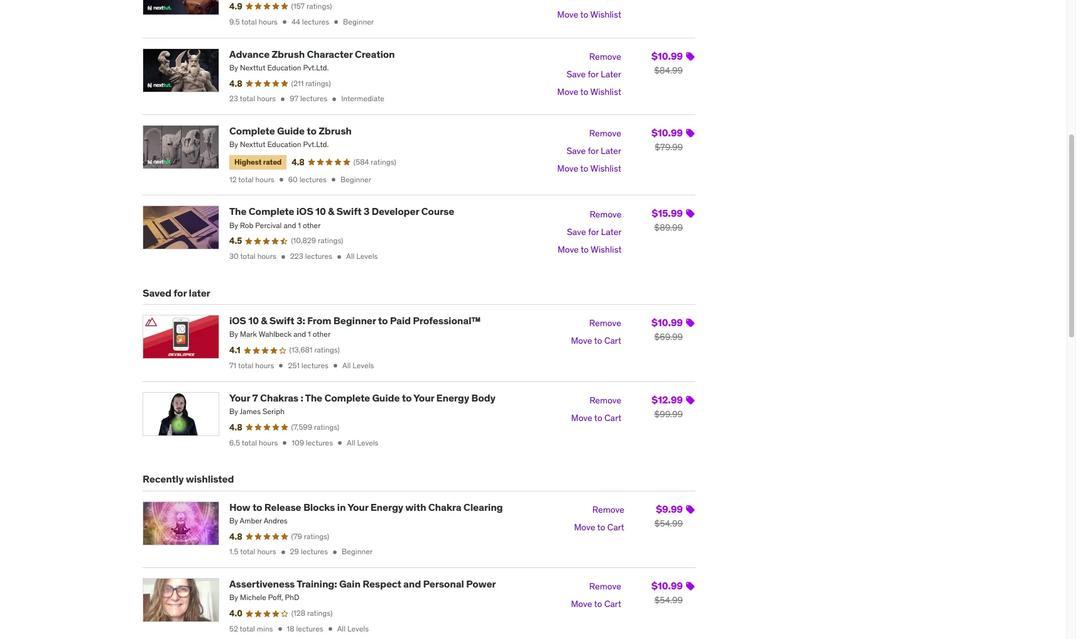 Task type: vqa. For each thing, say whether or not it's contained in the screenshot.
control corresponding to 1
no



Task type: locate. For each thing, give the bounding box(es) containing it.
3 remove save for later move to wishlist from the top
[[558, 208, 622, 255]]

developer
[[372, 205, 419, 218]]

education up (211
[[267, 63, 301, 72]]

ratings) inside 157 ratings element
[[307, 1, 332, 11]]

1 vertical spatial later
[[601, 145, 622, 157]]

for
[[588, 68, 599, 80], [588, 145, 599, 157], [588, 226, 599, 237], [174, 287, 187, 299]]

all right 109 lectures
[[347, 438, 355, 447]]

levels for from
[[353, 361, 374, 370]]

1 vertical spatial the
[[305, 391, 322, 404]]

(128 ratings)
[[291, 608, 333, 618]]

xxsmall image
[[280, 18, 289, 27], [330, 95, 339, 104], [329, 175, 338, 184], [277, 362, 286, 370], [280, 439, 289, 447], [279, 548, 288, 557], [331, 548, 339, 557], [276, 625, 284, 634]]

$9.99
[[656, 503, 683, 515]]

coupon icon image right $10.99 $69.99
[[686, 318, 696, 328]]

1 vertical spatial guide
[[372, 391, 400, 404]]

128 ratings element
[[291, 608, 333, 619]]

total right 1.5
[[240, 547, 255, 556]]

60
[[288, 175, 298, 184]]

coupon icon image right $9.99
[[686, 504, 696, 514]]

4 coupon icon image from the top
[[686, 318, 696, 328]]

swift up wahlbeck
[[269, 314, 295, 327]]

pvt.ltd. inside complete guide to zbrush by nexttut education pvt.ltd.
[[303, 140, 329, 149]]

:
[[301, 391, 303, 404]]

0 vertical spatial save
[[567, 68, 586, 80]]

by up highest
[[229, 140, 238, 149]]

1 vertical spatial zbrush
[[319, 125, 352, 137]]

1 vertical spatial &
[[261, 314, 267, 327]]

& up wahlbeck
[[261, 314, 267, 327]]

0 vertical spatial energy
[[437, 391, 469, 404]]

0 horizontal spatial 1
[[298, 220, 301, 230]]

levels down "3"
[[357, 252, 378, 261]]

remove down move to wishlist on the top right of page
[[590, 51, 622, 62]]

xxsmall image down 13,681 ratings element
[[331, 362, 340, 370]]

all
[[346, 252, 355, 261], [343, 361, 351, 370], [347, 438, 355, 447], [337, 624, 346, 633]]

the up rob
[[229, 205, 247, 218]]

$54.99 inside $10.99 $54.99
[[655, 595, 683, 606]]

guide inside "your 7 chakras : the complete guide to your energy body by james seriph"
[[372, 391, 400, 404]]

4 $10.99 from the top
[[652, 580, 683, 592]]

all levels down the complete ios 10 & swift 3 developer course by rob percival and 1 other
[[346, 252, 378, 261]]

body
[[472, 391, 496, 404]]

0 vertical spatial 1
[[298, 220, 301, 230]]

1 vertical spatial $54.99
[[655, 595, 683, 606]]

your 7 chakras : the complete guide to your energy body by james seriph
[[229, 391, 496, 416]]

how
[[229, 501, 251, 513]]

1 nexttut from the top
[[240, 63, 266, 72]]

2 vertical spatial save
[[567, 226, 586, 237]]

total for your
[[242, 438, 257, 447]]

michele
[[240, 593, 266, 602]]

1 $54.99 from the top
[[655, 518, 683, 529]]

1.5 total hours
[[229, 547, 276, 556]]

0 vertical spatial 10
[[316, 205, 326, 218]]

4.8
[[229, 78, 242, 89], [292, 157, 305, 168], [229, 422, 242, 433], [229, 531, 242, 542]]

ios inside ios 10 & swift 3: from beginner to paid professional™ by mark wahlbeck and 1 other
[[229, 314, 246, 327]]

all levels down "your 7 chakras : the complete guide to your energy body by james seriph"
[[347, 438, 379, 447]]

3 coupon icon image from the top
[[686, 209, 696, 219]]

(211 ratings)
[[291, 78, 331, 88]]

ratings) inside 10,829 ratings element
[[318, 236, 343, 245]]

0 vertical spatial the
[[229, 205, 247, 218]]

1 education from the top
[[267, 63, 301, 72]]

6 by from the top
[[229, 516, 238, 525]]

1 up (13,681 ratings)
[[308, 330, 311, 339]]

&
[[328, 205, 335, 218], [261, 314, 267, 327]]

10,829 ratings element
[[291, 236, 343, 247]]

2 education from the top
[[267, 140, 301, 149]]

move to cart button
[[571, 333, 622, 350], [572, 410, 622, 427], [574, 519, 625, 536], [571, 596, 622, 614]]

all levels for swift
[[346, 252, 378, 261]]

1 by from the top
[[229, 63, 238, 72]]

18 lectures
[[287, 624, 323, 633]]

79 ratings element
[[291, 531, 329, 542]]

109
[[292, 438, 304, 447]]

$10.99 $84.99
[[652, 49, 683, 76]]

ratings) for :
[[314, 422, 340, 432]]

0 horizontal spatial swift
[[269, 314, 295, 327]]

xxsmall image
[[332, 18, 341, 27], [279, 95, 287, 104], [277, 175, 286, 184], [279, 252, 288, 261], [335, 252, 344, 261], [331, 362, 340, 370], [336, 439, 344, 447], [326, 625, 335, 634]]

highest rated
[[234, 157, 282, 167]]

1 horizontal spatial the
[[305, 391, 322, 404]]

other
[[303, 220, 321, 230], [313, 330, 331, 339]]

total right 71
[[238, 361, 253, 370]]

recently
[[143, 473, 184, 485]]

other down from on the left of page
[[313, 330, 331, 339]]

your left 7
[[229, 391, 250, 404]]

ratings) inside 13,681 ratings element
[[315, 345, 340, 355]]

guide
[[277, 125, 305, 137], [372, 391, 400, 404]]

move
[[558, 9, 579, 20], [558, 86, 579, 97], [558, 163, 579, 174], [558, 244, 579, 255], [571, 335, 592, 347], [572, 412, 593, 424], [574, 522, 596, 533], [571, 599, 592, 610]]

by inside assertiveness training: gain respect and personal power by michele poff, phd
[[229, 593, 238, 602]]

2 vertical spatial and
[[404, 578, 421, 590]]

by down 'how'
[[229, 516, 238, 525]]

0 vertical spatial education
[[267, 63, 301, 72]]

1 horizontal spatial swift
[[337, 205, 362, 218]]

3 $10.99 from the top
[[652, 316, 683, 329]]

later left $10.99 $79.99
[[601, 145, 622, 157]]

move to cart button for ios 10 & swift 3: from beginner to paid professional™
[[571, 333, 622, 350]]

(157 ratings)
[[291, 1, 332, 11]]

remove
[[590, 51, 622, 62], [590, 128, 622, 139], [590, 208, 622, 220], [590, 318, 622, 329], [590, 395, 622, 406], [593, 504, 625, 515], [590, 581, 622, 592]]

beginner for 44 lectures
[[343, 17, 374, 26]]

lectures for ios
[[305, 252, 332, 261]]

blocks
[[304, 501, 335, 513]]

0 horizontal spatial &
[[261, 314, 267, 327]]

12 total hours
[[229, 175, 275, 184]]

move to wishlist button for remove button to the left of $10.99 $79.99
[[558, 160, 622, 178]]

xxsmall image left 60
[[277, 175, 286, 184]]

3 by from the top
[[229, 220, 238, 230]]

251
[[288, 361, 300, 370]]

wahlbeck
[[259, 330, 292, 339]]

cart left $12.99 $99.99
[[605, 412, 622, 424]]

levels down "your 7 chakras : the complete guide to your energy body by james seriph"
[[357, 438, 379, 447]]

remove button down move to wishlist on the top right of page
[[590, 48, 622, 66]]

1 $10.99 from the top
[[652, 49, 683, 62]]

ratings) up 44 lectures
[[307, 1, 332, 11]]

wishlist for save for later button associated with $15.99
[[591, 244, 622, 255]]

ratings) up 251 lectures
[[315, 345, 340, 355]]

1 vertical spatial nexttut
[[240, 140, 266, 149]]

cart left $10.99 $69.99
[[605, 335, 622, 347]]

xxsmall image left 223
[[279, 252, 288, 261]]

complete inside the complete ios 10 & swift 3 developer course by rob percival and 1 other
[[249, 205, 294, 218]]

$54.99
[[655, 518, 683, 529], [655, 595, 683, 606]]

all up your 7 chakras : the complete guide to your energy body link
[[343, 361, 351, 370]]

rob
[[240, 220, 254, 230]]

all levels for complete
[[347, 438, 379, 447]]

remove button for advance zbrush character creation
[[590, 48, 622, 66]]

1 vertical spatial 10
[[248, 314, 259, 327]]

zbrush inside advance zbrush character creation by nexttut education pvt.ltd.
[[272, 48, 305, 60]]

1 vertical spatial energy
[[371, 501, 404, 513]]

0 vertical spatial zbrush
[[272, 48, 305, 60]]

4 move to wishlist button from the top
[[558, 241, 622, 259]]

pvt.ltd.
[[303, 63, 329, 72], [303, 140, 329, 149]]

your right the in
[[348, 501, 369, 513]]

your left body
[[414, 391, 434, 404]]

(211
[[291, 78, 304, 88]]

total right 52
[[240, 624, 255, 633]]

$10.99 for assertiveness training: gain respect and personal power
[[652, 580, 683, 592]]

2 vertical spatial remove save for later move to wishlist
[[558, 208, 622, 255]]

0 vertical spatial $54.99
[[655, 518, 683, 529]]

7 by from the top
[[229, 593, 238, 602]]

by up 4.0
[[229, 593, 238, 602]]

3 later from the top
[[601, 226, 622, 237]]

total
[[242, 17, 257, 26], [240, 94, 255, 103], [238, 175, 254, 184], [240, 252, 256, 261], [238, 361, 253, 370], [242, 438, 257, 447], [240, 547, 255, 556], [240, 624, 255, 633]]

1 inside the complete ios 10 & swift 3 developer course by rob percival and 1 other
[[298, 220, 301, 230]]

with
[[406, 501, 426, 513]]

coupon icon image for advance zbrush character creation
[[686, 51, 696, 61]]

coupon icon image for how to release blocks in your energy with chakra clearing
[[686, 504, 696, 514]]

4.8 up 1.5
[[229, 531, 242, 542]]

71 total hours
[[229, 361, 274, 370]]

ratings) inside 211 ratings element
[[306, 78, 331, 88]]

total for advance
[[240, 94, 255, 103]]

all levels down assertiveness training: gain respect and personal power by michele poff, phd
[[337, 624, 369, 633]]

1 vertical spatial 1
[[308, 330, 311, 339]]

respect
[[363, 578, 401, 590]]

4.8 for how
[[229, 531, 242, 542]]

1 later from the top
[[601, 68, 622, 80]]

0 vertical spatial other
[[303, 220, 321, 230]]

remove save for later move to wishlist
[[558, 51, 622, 97], [558, 128, 622, 174], [558, 208, 622, 255]]

10 inside ios 10 & swift 3: from beginner to paid professional™ by mark wahlbeck and 1 other
[[248, 314, 259, 327]]

10 up the mark
[[248, 314, 259, 327]]

remove save for later move to wishlist for $15.99
[[558, 208, 622, 255]]

levels down assertiveness training: gain respect and personal power by michele poff, phd
[[348, 624, 369, 633]]

& inside ios 10 & swift 3: from beginner to paid professional™ by mark wahlbeck and 1 other
[[261, 314, 267, 327]]

advance
[[229, 48, 270, 60]]

$10.99
[[652, 49, 683, 62], [652, 126, 683, 139], [652, 316, 683, 329], [652, 580, 683, 592]]

zbrush up (211
[[272, 48, 305, 60]]

remove button left $10.99 $54.99
[[590, 578, 622, 596]]

coupon icon image right $15.99
[[686, 209, 696, 219]]

later
[[601, 68, 622, 80], [601, 145, 622, 157], [601, 226, 622, 237]]

complete inside complete guide to zbrush by nexttut education pvt.ltd.
[[229, 125, 275, 137]]

0 vertical spatial complete
[[229, 125, 275, 137]]

4.8 up 23
[[229, 78, 242, 89]]

0 horizontal spatial ios
[[229, 314, 246, 327]]

the complete ios 10 & swift 3 developer course link
[[229, 205, 455, 218]]

total right 23
[[240, 94, 255, 103]]

lectures down 13,681 ratings element
[[302, 361, 329, 370]]

lectures down 7,599 ratings element
[[306, 438, 333, 447]]

0 vertical spatial &
[[328, 205, 335, 218]]

1 pvt.ltd. from the top
[[303, 63, 329, 72]]

beginner up assertiveness training: gain respect and personal power link
[[342, 547, 373, 556]]

18
[[287, 624, 294, 633]]

remove button for ios 10 & swift 3: from beginner to paid professional™
[[590, 315, 622, 333]]

10
[[316, 205, 326, 218], [248, 314, 259, 327]]

cart
[[605, 335, 622, 347], [605, 412, 622, 424], [608, 522, 625, 533], [605, 599, 622, 610]]

60 lectures
[[288, 175, 327, 184]]

ratings) inside the 79 ratings element
[[304, 531, 329, 541]]

later left $15.99 $89.99
[[601, 226, 622, 237]]

4.9
[[229, 1, 242, 12]]

lectures down 211 ratings element
[[300, 94, 328, 103]]

hours for to
[[257, 547, 276, 556]]

0 horizontal spatial zbrush
[[272, 48, 305, 60]]

1 vertical spatial swift
[[269, 314, 295, 327]]

(79
[[291, 531, 302, 541]]

move to wishlist button for remove button associated with advance zbrush character creation
[[558, 83, 622, 101]]

1 horizontal spatial guide
[[372, 391, 400, 404]]

lectures down 157 ratings element
[[302, 17, 329, 26]]

all levels up your 7 chakras : the complete guide to your energy body link
[[343, 361, 374, 370]]

9.5 total hours
[[229, 17, 278, 26]]

remove button left $15.99
[[590, 206, 622, 223]]

2 vertical spatial later
[[601, 226, 622, 237]]

223
[[290, 252, 303, 261]]

hours left the 29
[[257, 547, 276, 556]]

cart for assertiveness training: gain respect and personal power
[[605, 599, 622, 610]]

zbrush
[[272, 48, 305, 60], [319, 125, 352, 137]]

1 horizontal spatial 1
[[308, 330, 311, 339]]

2 vertical spatial save for later button
[[567, 223, 622, 241]]

2 vertical spatial complete
[[325, 391, 370, 404]]

4 by from the top
[[229, 330, 238, 339]]

1 vertical spatial and
[[294, 330, 306, 339]]

coupon icon image for your 7 chakras : the complete guide to your energy body
[[686, 395, 696, 405]]

2 nexttut from the top
[[240, 140, 266, 149]]

0 vertical spatial save for later button
[[567, 66, 622, 83]]

0 horizontal spatial guide
[[277, 125, 305, 137]]

swift
[[337, 205, 362, 218], [269, 314, 295, 327]]

0 vertical spatial pvt.ltd.
[[303, 63, 329, 72]]

energy
[[437, 391, 469, 404], [371, 501, 404, 513]]

education inside advance zbrush character creation by nexttut education pvt.ltd.
[[267, 63, 301, 72]]

and down 3: at left
[[294, 330, 306, 339]]

nexttut inside advance zbrush character creation by nexttut education pvt.ltd.
[[240, 63, 266, 72]]

1 horizontal spatial zbrush
[[319, 125, 352, 137]]

coupon icon image right $10.99 $79.99
[[686, 128, 696, 138]]

2 later from the top
[[601, 145, 622, 157]]

training:
[[297, 578, 337, 590]]

1 vertical spatial complete
[[249, 205, 294, 218]]

hours for 7
[[259, 438, 278, 447]]

by down advance at top
[[229, 63, 238, 72]]

coupon icon image right $10.99 $54.99
[[686, 581, 696, 592]]

2 by from the top
[[229, 140, 238, 149]]

ios up the '(10,829'
[[297, 205, 313, 218]]

the right :
[[305, 391, 322, 404]]

remove left $12.99
[[590, 395, 622, 406]]

remove button
[[590, 48, 622, 66], [590, 125, 622, 143], [590, 206, 622, 223], [590, 315, 622, 333], [590, 392, 622, 410], [593, 501, 625, 519], [590, 578, 622, 596]]

4.8 up 6.5
[[229, 422, 242, 433]]

ratings) up 29 lectures
[[304, 531, 329, 541]]

lectures down 10,829 ratings element
[[305, 252, 332, 261]]

by inside complete guide to zbrush by nexttut education pvt.ltd.
[[229, 140, 238, 149]]

1 vertical spatial education
[[267, 140, 301, 149]]

nexttut inside complete guide to zbrush by nexttut education pvt.ltd.
[[240, 140, 266, 149]]

and up the '(10,829'
[[284, 220, 296, 230]]

ratings) inside 7,599 ratings element
[[314, 422, 340, 432]]

save
[[567, 68, 586, 80], [567, 145, 586, 157], [567, 226, 586, 237]]

coupon icon image for ios 10 & swift 3: from beginner to paid professional™
[[686, 318, 696, 328]]

complete up percival
[[249, 205, 294, 218]]

3 move to wishlist button from the top
[[558, 160, 622, 178]]

education inside complete guide to zbrush by nexttut education pvt.ltd.
[[267, 140, 301, 149]]

ios up the mark
[[229, 314, 246, 327]]

52 total mins
[[229, 624, 273, 633]]

7 coupon icon image from the top
[[686, 581, 696, 592]]

1 remove save for later move to wishlist from the top
[[558, 51, 622, 97]]

$10.99 for advance zbrush character creation
[[652, 49, 683, 62]]

ratings) up 97 lectures
[[306, 78, 331, 88]]

7,599 ratings element
[[291, 422, 340, 433]]

total for ios
[[238, 361, 253, 370]]

0 vertical spatial nexttut
[[240, 63, 266, 72]]

remove move to cart for ios 10 & swift 3: from beginner to paid professional™
[[571, 318, 622, 347]]

by left the james
[[229, 407, 238, 416]]

2 horizontal spatial your
[[414, 391, 434, 404]]

0 horizontal spatial energy
[[371, 501, 404, 513]]

223 lectures
[[290, 252, 332, 261]]

for for save for later button corresponding to $10.99
[[588, 68, 599, 80]]

1 vertical spatial ios
[[229, 314, 246, 327]]

pvt.ltd. down advance zbrush character creation link
[[303, 63, 329, 72]]

(13,681 ratings)
[[289, 345, 340, 355]]

the inside "your 7 chakras : the complete guide to your energy body by james seriph"
[[305, 391, 322, 404]]

1 horizontal spatial energy
[[437, 391, 469, 404]]

cart for ios 10 & swift 3: from beginner to paid professional™
[[605, 335, 622, 347]]

rated
[[263, 157, 282, 167]]

$54.99 for $10.99
[[655, 595, 683, 606]]

2 remove save for later move to wishlist from the top
[[558, 128, 622, 174]]

1 horizontal spatial your
[[348, 501, 369, 513]]

all right 223 lectures
[[346, 252, 355, 261]]

5 by from the top
[[229, 407, 238, 416]]

2 pvt.ltd. from the top
[[303, 140, 329, 149]]

ratings) up 109 lectures
[[314, 422, 340, 432]]

251 lectures
[[288, 361, 329, 370]]

ratings) for creation
[[306, 78, 331, 88]]

intermediate
[[341, 94, 385, 103]]

29 lectures
[[290, 547, 328, 556]]

ratings) for blocks
[[304, 531, 329, 541]]

xxsmall image left 97
[[279, 95, 287, 104]]

3
[[364, 205, 370, 218]]

1 vertical spatial remove save for later move to wishlist
[[558, 128, 622, 174]]

remove move to cart for assertiveness training: gain respect and personal power
[[571, 581, 622, 610]]

all for respect
[[337, 624, 346, 633]]

0 vertical spatial later
[[601, 68, 622, 80]]

later left $10.99 $84.99 at top right
[[601, 68, 622, 80]]

$10.99 $79.99
[[652, 126, 683, 153]]

swift left "3"
[[337, 205, 362, 218]]

complete up (7,599 ratings)
[[325, 391, 370, 404]]

ratings) right (584
[[371, 157, 396, 167]]

lectures right 60
[[300, 175, 327, 184]]

levels for complete
[[357, 438, 379, 447]]

hours left 97
[[257, 94, 276, 103]]

coupon icon image
[[686, 51, 696, 61], [686, 128, 696, 138], [686, 209, 696, 219], [686, 318, 696, 328], [686, 395, 696, 405], [686, 504, 696, 514], [686, 581, 696, 592]]

ratings) up 223 lectures
[[318, 236, 343, 245]]

ratings) up 18 lectures
[[307, 608, 333, 618]]

0 vertical spatial and
[[284, 220, 296, 230]]

0 vertical spatial guide
[[277, 125, 305, 137]]

1 horizontal spatial ios
[[297, 205, 313, 218]]

energy inside how to release blocks in your energy with chakra clearing by amber andres
[[371, 501, 404, 513]]

remove button left $12.99
[[590, 392, 622, 410]]

lectures
[[302, 17, 329, 26], [300, 94, 328, 103], [300, 175, 327, 184], [305, 252, 332, 261], [302, 361, 329, 370], [306, 438, 333, 447], [301, 547, 328, 556], [296, 624, 323, 633]]

levels up your 7 chakras : the complete guide to your energy body link
[[353, 361, 374, 370]]

6 coupon icon image from the top
[[686, 504, 696, 514]]

0 horizontal spatial the
[[229, 205, 247, 218]]

chakras
[[260, 391, 299, 404]]

2 move to wishlist button from the top
[[558, 83, 622, 101]]

97 lectures
[[290, 94, 328, 103]]

assertiveness
[[229, 578, 295, 590]]

1 vertical spatial other
[[313, 330, 331, 339]]

pvt.ltd. inside advance zbrush character creation by nexttut education pvt.ltd.
[[303, 63, 329, 72]]

and inside the complete ios 10 & swift 3 developer course by rob percival and 1 other
[[284, 220, 296, 230]]

beginner for 60 lectures
[[341, 175, 371, 184]]

5 coupon icon image from the top
[[686, 395, 696, 405]]

remove button left $10.99 $69.99
[[590, 315, 622, 333]]

1 vertical spatial pvt.ltd.
[[303, 140, 329, 149]]

0 horizontal spatial 10
[[248, 314, 259, 327]]

lectures for release
[[301, 547, 328, 556]]

$10.99 for ios 10 & swift 3: from beginner to paid professional™
[[652, 316, 683, 329]]

1 horizontal spatial &
[[328, 205, 335, 218]]

1 coupon icon image from the top
[[686, 51, 696, 61]]

total right 6.5
[[242, 438, 257, 447]]

584 ratings element
[[354, 157, 396, 168]]

move to cart button for how to release blocks in your energy with chakra clearing
[[574, 519, 625, 536]]

1 horizontal spatial 10
[[316, 205, 326, 218]]

all for :
[[347, 438, 355, 447]]

ratings) for 10
[[318, 236, 343, 245]]

beginner up "creation"
[[343, 17, 374, 26]]

0 vertical spatial ios
[[297, 205, 313, 218]]

nexttut down advance at top
[[240, 63, 266, 72]]

ios 10 & swift 3: from beginner to paid professional™ by mark wahlbeck and 1 other
[[229, 314, 481, 339]]

beginner inside ios 10 & swift 3: from beginner to paid professional™ by mark wahlbeck and 1 other
[[334, 314, 376, 327]]

nexttut for advance
[[240, 63, 266, 72]]

2 coupon icon image from the top
[[686, 128, 696, 138]]

0 vertical spatial swift
[[337, 205, 362, 218]]

to inside "your 7 chakras : the complete guide to your energy body by james seriph"
[[402, 391, 412, 404]]

the inside the complete ios 10 & swift 3 developer course by rob percival and 1 other
[[229, 205, 247, 218]]

education down complete guide to zbrush link
[[267, 140, 301, 149]]

1.5
[[229, 547, 239, 556]]

ratings) inside 128 ratings element
[[307, 608, 333, 618]]

1 up the '(10,829'
[[298, 220, 301, 230]]

by left the mark
[[229, 330, 238, 339]]

0 vertical spatial remove save for later move to wishlist
[[558, 51, 622, 97]]

remove button for how to release blocks in your energy with chakra clearing
[[593, 501, 625, 519]]

complete guide to zbrush link
[[229, 125, 352, 137]]

2 $54.99 from the top
[[655, 595, 683, 606]]

xxsmall image down 128 ratings element
[[326, 625, 335, 634]]

pvt.ltd. down complete guide to zbrush link
[[303, 140, 329, 149]]



Task type: describe. For each thing, give the bounding box(es) containing it.
move to cart button for your 7 chakras : the complete guide to your energy body
[[572, 410, 622, 427]]

save for $10.99
[[567, 68, 586, 80]]

remove button for assertiveness training: gain respect and personal power
[[590, 578, 622, 596]]

(157
[[291, 1, 305, 11]]

assertiveness training: gain respect and personal power link
[[229, 578, 496, 590]]

29
[[290, 547, 299, 556]]

211 ratings element
[[291, 78, 331, 89]]

save for $15.99
[[567, 226, 586, 237]]

6.5 total hours
[[229, 438, 278, 447]]

release
[[264, 501, 301, 513]]

$10.99 $69.99
[[652, 316, 683, 343]]

energy inside "your 7 chakras : the complete guide to your energy body by james seriph"
[[437, 391, 469, 404]]

education for guide
[[267, 140, 301, 149]]

later for $10.99
[[601, 68, 622, 80]]

(7,599 ratings)
[[291, 422, 340, 432]]

(13,681
[[289, 345, 313, 355]]

paid
[[390, 314, 411, 327]]

zbrush inside complete guide to zbrush by nexttut education pvt.ltd.
[[319, 125, 352, 137]]

xxsmall image left 251
[[277, 362, 286, 370]]

how to release blocks in your energy with chakra clearing by amber andres
[[229, 501, 503, 525]]

23 total hours
[[229, 94, 276, 103]]

$15.99
[[652, 207, 683, 220]]

$15.99 $89.99
[[652, 207, 683, 233]]

71
[[229, 361, 237, 370]]

lectures for &
[[302, 361, 329, 370]]

10 inside the complete ios 10 & swift 3 developer course by rob percival and 1 other
[[316, 205, 326, 218]]

xxsmall image right 109 lectures
[[336, 439, 344, 447]]

4.8 for advance
[[229, 78, 242, 89]]

ratings) for respect
[[307, 608, 333, 618]]

cart for how to release blocks in your energy with chakra clearing
[[608, 522, 625, 533]]

2 $10.99 from the top
[[652, 126, 683, 139]]

xxsmall image right "60 lectures"
[[329, 175, 338, 184]]

by inside advance zbrush character creation by nexttut education pvt.ltd.
[[229, 63, 238, 72]]

1 vertical spatial save
[[567, 145, 586, 157]]

44
[[292, 17, 300, 26]]

12
[[229, 175, 237, 184]]

ios 10 & swift 3: from beginner to paid professional™ link
[[229, 314, 481, 327]]

saved for later
[[143, 287, 210, 299]]

later for $15.99
[[601, 226, 622, 237]]

highest
[[234, 157, 262, 167]]

character
[[307, 48, 353, 60]]

pvt.ltd. for character
[[303, 63, 329, 72]]

1 inside ios 10 & swift 3: from beginner to paid professional™ by mark wahlbeck and 1 other
[[308, 330, 311, 339]]

coupon icon image for assertiveness training: gain respect and personal power
[[686, 581, 696, 592]]

save for later button for $10.99
[[567, 66, 622, 83]]

remove move to cart for your 7 chakras : the complete guide to your energy body
[[572, 395, 622, 424]]

hours down "highest rated"
[[256, 175, 275, 184]]

all for swift
[[343, 361, 351, 370]]

4.0
[[229, 608, 242, 619]]

4.5
[[229, 235, 242, 247]]

for for save for later button to the middle
[[588, 145, 599, 157]]

$12.99 $99.99
[[652, 393, 683, 420]]

by inside how to release blocks in your energy with chakra clearing by amber andres
[[229, 516, 238, 525]]

hours left 44
[[259, 17, 278, 26]]

total for assertiveness
[[240, 624, 255, 633]]

move to cart button for assertiveness training: gain respect and personal power
[[571, 596, 622, 614]]

phd
[[285, 593, 299, 602]]

andres
[[264, 516, 288, 525]]

other inside the complete ios 10 & swift 3 developer course by rob percival and 1 other
[[303, 220, 321, 230]]

$84.99
[[655, 65, 683, 76]]

total right 9.5
[[242, 17, 257, 26]]

mins
[[257, 624, 273, 633]]

$9.99 $54.99
[[655, 503, 683, 529]]

remove left $10.99 $69.99
[[590, 318, 622, 329]]

remove button for your 7 chakras : the complete guide to your energy body
[[590, 392, 622, 410]]

ratings) inside '584 ratings' element
[[371, 157, 396, 167]]

other inside ios 10 & swift 3: from beginner to paid professional™ by mark wahlbeck and 1 other
[[313, 330, 331, 339]]

swift inside the complete ios 10 & swift 3 developer course by rob percival and 1 other
[[337, 205, 362, 218]]

23
[[229, 94, 238, 103]]

move to wishlist button for the complete ios 10 & swift 3 developer course's remove button
[[558, 241, 622, 259]]

your inside how to release blocks in your energy with chakra clearing by amber andres
[[348, 501, 369, 513]]

$69.99
[[655, 331, 683, 343]]

pvt.ltd. for to
[[303, 140, 329, 149]]

remove left $9.99 $54.99
[[593, 504, 625, 515]]

0 horizontal spatial your
[[229, 391, 250, 404]]

xxsmall image left 44
[[280, 18, 289, 27]]

assertiveness training: gain respect and personal power by michele poff, phd
[[229, 578, 496, 602]]

4.8 up 60
[[292, 157, 305, 168]]

30 total hours
[[229, 252, 276, 261]]

all levels for personal
[[337, 624, 369, 633]]

remove left $10.99 $54.99
[[590, 581, 622, 592]]

44 lectures
[[292, 17, 329, 26]]

xxsmall image left the 29
[[279, 548, 288, 557]]

by inside the complete ios 10 & swift 3 developer course by rob percival and 1 other
[[229, 220, 238, 230]]

to inside ios 10 & swift 3: from beginner to paid professional™ by mark wahlbeck and 1 other
[[378, 314, 388, 327]]

$99.99
[[655, 408, 683, 420]]

complete inside "your 7 chakras : the complete guide to your energy body by james seriph"
[[325, 391, 370, 404]]

hours for zbrush
[[257, 94, 276, 103]]

guide inside complete guide to zbrush by nexttut education pvt.ltd.
[[277, 125, 305, 137]]

levels for personal
[[348, 624, 369, 633]]

(7,599
[[291, 422, 312, 432]]

to inside complete guide to zbrush by nexttut education pvt.ltd.
[[307, 125, 317, 137]]

and inside assertiveness training: gain respect and personal power by michele poff, phd
[[404, 578, 421, 590]]

9.5
[[229, 17, 240, 26]]

hours for complete
[[257, 252, 276, 261]]

clearing
[[464, 501, 503, 513]]

7
[[252, 391, 258, 404]]

recently wishlisted
[[143, 473, 234, 485]]

remove left $10.99 $79.99
[[590, 128, 622, 139]]

gain
[[339, 578, 361, 590]]

wishlist for save for later button to the middle
[[591, 163, 622, 174]]

in
[[337, 501, 346, 513]]

nexttut for complete
[[240, 140, 266, 149]]

swift inside ios 10 & swift 3: from beginner to paid professional™ by mark wahlbeck and 1 other
[[269, 314, 295, 327]]

6.5
[[229, 438, 240, 447]]

1 vertical spatial save for later button
[[567, 143, 622, 160]]

total right 12
[[238, 175, 254, 184]]

and inside ios 10 & swift 3: from beginner to paid professional™ by mark wahlbeck and 1 other
[[294, 330, 306, 339]]

later
[[189, 287, 210, 299]]

remove move to cart for how to release blocks in your energy with chakra clearing
[[574, 504, 625, 533]]

amber
[[240, 516, 262, 525]]

wishlisted
[[186, 473, 234, 485]]

coupon icon image for the complete ios 10 & swift 3 developer course
[[686, 209, 696, 219]]

to inside button
[[581, 9, 589, 20]]

remove button for the complete ios 10 & swift 3 developer course
[[590, 206, 622, 223]]

xxsmall image left 18
[[276, 625, 284, 634]]

$10.99 $54.99
[[652, 580, 683, 606]]

$89.99
[[655, 222, 683, 233]]

by inside ios 10 & swift 3: from beginner to paid professional™ by mark wahlbeck and 1 other
[[229, 330, 238, 339]]

remove left $15.99
[[590, 208, 622, 220]]

$12.99
[[652, 393, 683, 406]]

seriph
[[263, 407, 285, 416]]

to inside how to release blocks in your energy with chakra clearing by amber andres
[[253, 501, 262, 513]]

4.1
[[229, 345, 240, 356]]

52
[[229, 624, 238, 633]]

lectures for gain
[[296, 624, 323, 633]]

course
[[421, 205, 455, 218]]

advance zbrush character creation by nexttut education pvt.ltd.
[[229, 48, 395, 72]]

4.8 for your
[[229, 422, 242, 433]]

$79.99
[[655, 142, 683, 153]]

cart for your 7 chakras : the complete guide to your energy body
[[605, 412, 622, 424]]

remove save for later move to wishlist for $10.99
[[558, 51, 622, 97]]

remove button left $10.99 $79.99
[[590, 125, 622, 143]]

ratings) for swift
[[315, 345, 340, 355]]

xxsmall image right 97 lectures
[[330, 95, 339, 104]]

157 ratings element
[[291, 1, 332, 12]]

advance zbrush character creation link
[[229, 48, 395, 60]]

the complete ios 10 & swift 3 developer course by rob percival and 1 other
[[229, 205, 455, 230]]

beginner for 29 lectures
[[342, 547, 373, 556]]

ios inside the complete ios 10 & swift 3 developer course by rob percival and 1 other
[[297, 205, 313, 218]]

xxsmall image left 109
[[280, 439, 289, 447]]

by inside "your 7 chakras : the complete guide to your energy body by james seriph"
[[229, 407, 238, 416]]

1 move to wishlist button from the top
[[558, 6, 622, 24]]

all for 10
[[346, 252, 355, 261]]

(10,829
[[291, 236, 316, 245]]

education for zbrush
[[267, 63, 301, 72]]

13,681 ratings element
[[289, 345, 340, 356]]

lectures for chakras
[[306, 438, 333, 447]]

professional™
[[413, 314, 481, 327]]

your 7 chakras : the complete guide to your energy body link
[[229, 391, 496, 404]]

109 lectures
[[292, 438, 333, 447]]

hours for 10
[[255, 361, 274, 370]]

$54.99 for $9.99
[[655, 518, 683, 529]]

(10,829 ratings)
[[291, 236, 343, 245]]

total for the
[[240, 252, 256, 261]]

levels for swift
[[357, 252, 378, 261]]

(584 ratings)
[[354, 157, 396, 167]]

save for later button for $15.99
[[567, 223, 622, 241]]

mark
[[240, 330, 257, 339]]

for for save for later button associated with $15.99
[[588, 226, 599, 237]]

3:
[[297, 314, 305, 327]]

total for how
[[240, 547, 255, 556]]

move to wishlist
[[558, 9, 622, 20]]

& inside the complete ios 10 & swift 3 developer course by rob percival and 1 other
[[328, 205, 335, 218]]

xxsmall image down 10,829 ratings element
[[335, 252, 344, 261]]

xxsmall image right 44 lectures
[[332, 18, 341, 27]]

97
[[290, 94, 299, 103]]

wishlist for save for later button corresponding to $10.99
[[591, 86, 622, 97]]

lectures for character
[[300, 94, 328, 103]]

xxsmall image right 29 lectures
[[331, 548, 339, 557]]

power
[[466, 578, 496, 590]]

all levels for from
[[343, 361, 374, 370]]

complete guide to zbrush by nexttut education pvt.ltd.
[[229, 125, 352, 149]]

james
[[240, 407, 261, 416]]



